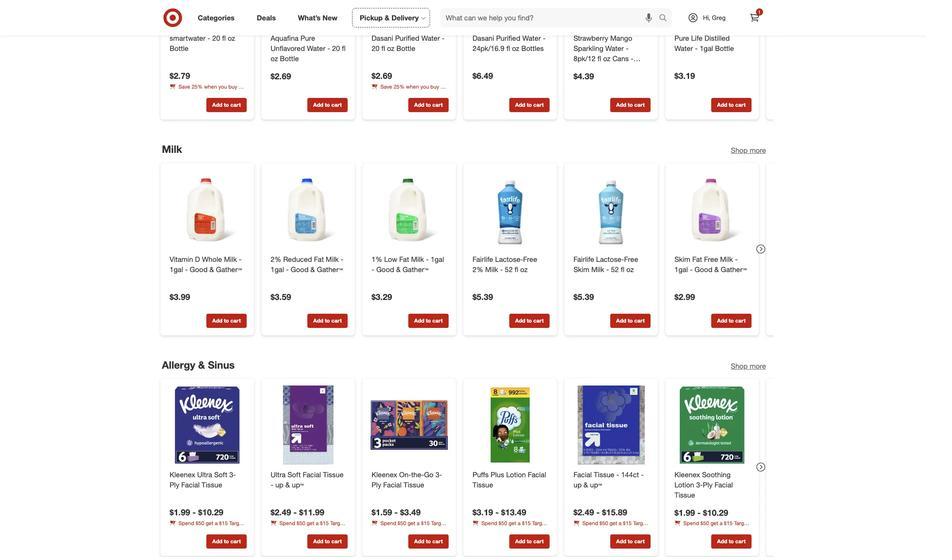 Task type: vqa. For each thing, say whether or not it's contained in the screenshot.
Milk inside the Vitamin D Whole Milk - 1gal - Good & Gather™
yes



Task type: locate. For each thing, give the bounding box(es) containing it.
add for skim fat free milk - 1gal - good & gather™
[[718, 317, 728, 324]]

fat inside 2% reduced fat milk - 1gal - good & gather™
[[314, 255, 324, 264]]

1 target from the left
[[330, 520, 345, 527]]

3 spend from the left
[[583, 520, 598, 527]]

2 on from the left
[[494, 528, 500, 534]]

shop for milk
[[732, 146, 748, 155]]

water for pure life distilled water - 1gal bottle
[[675, 44, 693, 53]]

spend $50 get a $15 target giftcard on select home care button for $11.99
[[271, 520, 348, 534]]

buy for $2.69
[[431, 83, 439, 90]]

good up $2.99
[[695, 265, 713, 274]]

1 horizontal spatial home
[[518, 528, 531, 534]]

1 horizontal spatial $3.19
[[675, 70, 695, 81]]

home
[[315, 528, 329, 534], [518, 528, 531, 534], [619, 528, 632, 534]]

add to cart for puffs plus lotion facial tissue
[[515, 539, 544, 545]]

lotion inside puffs plus lotion facial tissue
[[506, 471, 526, 479]]

25% down smartwater - 20 fl oz bottle
[[192, 83, 203, 90]]

pure
[[301, 34, 315, 43], [675, 34, 690, 43]]

free inside fairlife lactose-free 2% milk - 52 fl oz
[[523, 255, 538, 264]]

8pk/12
[[574, 54, 596, 63]]

2% inside fairlife lactose-free 2% milk - 52 fl oz
[[473, 265, 483, 274]]

$10.29 for kleenex soothing lotion 3-ply facial tissue
[[704, 508, 729, 518]]

water for aquafina pure unflavored water - 20 fl oz bottle
[[307, 44, 325, 53]]

1 horizontal spatial select
[[502, 528, 516, 534]]

1 vertical spatial skim
[[574, 265, 590, 274]]

greg
[[713, 14, 726, 21]]

1 vertical spatial more
[[750, 362, 767, 370]]

add for ultra soft facial tissue - up & up™
[[313, 539, 323, 545]]

1 spend from the left
[[280, 520, 295, 527]]

$3.19 for $3.19 - $13.49
[[473, 507, 493, 518]]

fairlife lactose-free 2% milk - 52 fl oz image
[[471, 170, 550, 249], [471, 170, 550, 249]]

1 $10.29 from the left
[[198, 507, 223, 518]]

up™ up $2.49 - $11.99
[[292, 481, 304, 490]]

sinus
[[208, 358, 235, 371]]

1 on from the left
[[292, 528, 298, 534]]

$5.39 for 2%
[[473, 292, 493, 302]]

3 fat from the left
[[693, 255, 703, 264]]

2
[[239, 83, 242, 90], [441, 83, 444, 90]]

add for facial tissue - 144ct - up & up™
[[617, 539, 627, 545]]

smartwater
[[170, 34, 206, 43]]

$1.99 - $10.29
[[170, 507, 223, 518], [675, 508, 729, 518]]

0 horizontal spatial save 25% when you buy 2 coca-cola single beverages
[[170, 83, 242, 97]]

shop more
[[732, 146, 767, 155], [732, 362, 767, 370]]

$50 for $13.49
[[499, 520, 507, 527]]

3 ply from the left
[[703, 481, 713, 490]]

pure life distilled water - 1gal bottle image
[[673, 0, 752, 28], [673, 0, 752, 28]]

up up $2.49 - $11.99
[[275, 481, 284, 490]]

0 horizontal spatial $1.99
[[170, 507, 190, 518]]

pure life distilled water - 1gal bottle link
[[675, 33, 750, 53]]

kleenex
[[170, 471, 195, 479], [372, 471, 397, 479], [675, 471, 701, 479]]

smartwater - 20 fl oz bottle image
[[168, 0, 247, 28], [168, 0, 247, 28]]

20
[[212, 34, 220, 43], [332, 44, 340, 53], [372, 44, 380, 53]]

2 get from the left
[[509, 520, 517, 527]]

lactose- inside "fairlife lactose-free skim milk - 52 fl oz"
[[597, 255, 625, 264]]

shop
[[732, 146, 748, 155], [732, 362, 748, 370]]

purified inside dasani purified water - 20 fl oz bottle
[[395, 34, 420, 43]]

2 $10.29 from the left
[[704, 508, 729, 518]]

0 vertical spatial 2%
[[271, 255, 281, 264]]

52 inside "fairlife lactose-free skim milk - 52 fl oz"
[[611, 265, 619, 274]]

on for $13.49
[[494, 528, 500, 534]]

facial inside ultra soft facial tissue - up & up™
[[303, 471, 321, 479]]

$3.19 down pure life distilled water - 1gal bottle
[[675, 70, 695, 81]]

0 horizontal spatial kleenex
[[170, 471, 195, 479]]

2 a from the left
[[518, 520, 521, 527]]

1 get from the left
[[307, 520, 314, 527]]

1 horizontal spatial 25%
[[394, 83, 405, 90]]

2 $1.99 - $10.29 from the left
[[675, 508, 729, 518]]

on
[[292, 528, 298, 534], [494, 528, 500, 534], [595, 528, 602, 534]]

1 save 25% when you buy 2 coca-cola single beverages button from the left
[[170, 83, 247, 97]]

spend $50 get a $15 target giftcard on select home care button down $15.89
[[574, 520, 651, 534]]

bottle inside smartwater - 20 fl oz bottle
[[170, 44, 188, 53]]

up™ inside facial tissue - 144ct - up & up™
[[590, 481, 602, 490]]

0 horizontal spatial free
[[523, 255, 538, 264]]

1 $1.99 - $10.29 from the left
[[170, 507, 223, 518]]

3- inside kleenex soothing lotion 3-ply facial tissue
[[697, 481, 703, 490]]

2 pure from the left
[[675, 34, 690, 43]]

select down $13.49
[[502, 528, 516, 534]]

2 fat from the left
[[399, 255, 409, 264]]

ply for kleenex soothing lotion 3-ply facial tissue
[[703, 481, 713, 490]]

1 horizontal spatial spend $50 get a $15 target giftcard on select home care
[[473, 520, 547, 534]]

$15.89
[[602, 507, 628, 518]]

1 save from the left
[[178, 83, 190, 90]]

2 $1.99 from the left
[[675, 508, 695, 518]]

shop more button for allergy & sinus
[[732, 361, 767, 371]]

0 horizontal spatial care
[[330, 528, 341, 534]]

add to cart for fairlife lactose-free 2% milk - 52 fl oz
[[515, 317, 544, 324]]

1 kleenex from the left
[[170, 471, 195, 479]]

cart for strawberry mango sparkling water - 8pk/12 fl oz cans - good & gather™
[[635, 101, 645, 108]]

2 52 from the left
[[611, 265, 619, 274]]

pure inside aquafina pure unflavored water - 20 fl oz bottle
[[301, 34, 315, 43]]

2 spend $50 get a $15 target giftcard on select home care button from the left
[[473, 520, 550, 534]]

$2.49
[[271, 507, 291, 518], [574, 507, 594, 518]]

52
[[505, 265, 513, 274], [611, 265, 619, 274]]

lactose-
[[495, 255, 523, 264], [597, 255, 625, 264]]

cart for pure life distilled water - 1gal bottle
[[736, 101, 746, 108]]

a down $13.49
[[518, 520, 521, 527]]

add for dasani purified water - 24pk/16.9 fl oz bottles
[[515, 101, 526, 108]]

2 horizontal spatial giftcard
[[574, 528, 594, 534]]

$15 for $2.49 - $11.99
[[320, 520, 329, 527]]

1 up from the left
[[275, 481, 284, 490]]

good down d
[[190, 265, 208, 274]]

1 horizontal spatial lactose-
[[597, 255, 625, 264]]

fat right reduced
[[314, 255, 324, 264]]

1 horizontal spatial coca-
[[372, 91, 386, 97]]

2 horizontal spatial $50
[[600, 520, 609, 527]]

0 vertical spatial shop more button
[[732, 145, 767, 155]]

3 giftcard from the left
[[574, 528, 594, 534]]

fat inside skim fat free milk - 1gal - good & gather™
[[693, 255, 703, 264]]

0 horizontal spatial spend
[[280, 520, 295, 527]]

shop for allergy & sinus
[[732, 362, 748, 370]]

3 a from the left
[[619, 520, 622, 527]]

1gal inside 1% low fat milk - 1gal - good & gather™
[[431, 255, 444, 264]]

spend $50 get a $15 target giftcard on select home care button
[[271, 520, 348, 534], [473, 520, 550, 534], [574, 520, 651, 534]]

on for $15.89
[[595, 528, 602, 534]]

save 25% when you buy 2 coca-cola single beverages button for $2.79
[[170, 83, 247, 97]]

good inside strawberry mango sparkling water - 8pk/12 fl oz cans - good & gather™ $4.39
[[574, 64, 592, 73]]

target for $2.49 - $11.99
[[330, 520, 345, 527]]

fairlife inside "fairlife lactose-free skim milk - 52 fl oz"
[[574, 255, 595, 264]]

3 free from the left
[[705, 255, 719, 264]]

2 fairlife from the left
[[574, 255, 595, 264]]

spend for $11.99
[[280, 520, 295, 527]]

2 up™ from the left
[[590, 481, 602, 490]]

spend
[[280, 520, 295, 527], [482, 520, 497, 527], [583, 520, 598, 527]]

2 horizontal spatial kleenex
[[675, 471, 701, 479]]

spend $50 get a $15 target giftcard on select home care down $13.49
[[473, 520, 547, 534]]

2 horizontal spatial select
[[603, 528, 617, 534]]

save for $2.69
[[381, 83, 392, 90]]

$1.99 down kleenex soothing lotion 3-ply facial tissue
[[675, 508, 695, 518]]

purified for bottle
[[395, 34, 420, 43]]

spend for $13.49
[[482, 520, 497, 527]]

add to cart button for facial tissue - 144ct - up & up™
[[611, 535, 651, 549]]

$50 for $15.89
[[600, 520, 609, 527]]

add to cart button for 2% reduced fat milk - 1gal - good & gather™
[[307, 314, 348, 328]]

$2.49 for $2.49 - $15.89
[[574, 507, 594, 518]]

lotion inside kleenex soothing lotion 3-ply facial tissue
[[675, 481, 695, 490]]

fairlife inside fairlife lactose-free 2% milk - 52 fl oz
[[473, 255, 493, 264]]

2 horizontal spatial on
[[595, 528, 602, 534]]

2 shop from the top
[[732, 362, 748, 370]]

1 horizontal spatial get
[[509, 520, 517, 527]]

& inside facial tissue - 144ct - up & up™
[[584, 481, 588, 490]]

skim inside "fairlife lactose-free skim milk - 52 fl oz"
[[574, 265, 590, 274]]

1 horizontal spatial beverages
[[415, 91, 440, 97]]

3 care from the left
[[634, 528, 644, 534]]

2 horizontal spatial 3-
[[697, 481, 703, 490]]

3 $15 from the left
[[623, 520, 632, 527]]

3-
[[229, 471, 236, 479], [436, 471, 442, 479], [697, 481, 703, 490]]

dasani inside dasani purified water - 20 fl oz bottle
[[372, 34, 393, 43]]

add to cart button
[[206, 98, 247, 112], [307, 98, 348, 112], [409, 98, 449, 112], [510, 98, 550, 112], [611, 98, 651, 112], [712, 98, 752, 112], [206, 314, 247, 328], [307, 314, 348, 328], [409, 314, 449, 328], [510, 314, 550, 328], [611, 314, 651, 328], [712, 314, 752, 328], [206, 535, 247, 549], [307, 535, 348, 549], [409, 535, 449, 549], [510, 535, 550, 549], [611, 535, 651, 549], [712, 535, 752, 549]]

spend $50 get a $15 target giftcard on select home care for $13.49
[[473, 520, 547, 534]]

25% down dasani purified water - 20 fl oz bottle
[[394, 83, 405, 90]]

0 horizontal spatial 20
[[212, 34, 220, 43]]

dasani down pickup & delivery
[[372, 34, 393, 43]]

kleenex for kleenex on-the-go 3- ply facial tissue
[[372, 471, 397, 479]]

1 $5.39 from the left
[[473, 292, 493, 302]]

up™ inside ultra soft facial tissue - up & up™
[[292, 481, 304, 490]]

select down $11.99
[[300, 528, 314, 534]]

free inside skim fat free milk - 1gal - good & gather™
[[705, 255, 719, 264]]

2 horizontal spatial free
[[705, 255, 719, 264]]

$15 for $2.49 - $15.89
[[623, 520, 632, 527]]

0 vertical spatial $3.19
[[675, 70, 695, 81]]

tissue
[[323, 471, 344, 479], [594, 471, 615, 479], [202, 481, 222, 490], [404, 481, 424, 490], [473, 481, 493, 490], [675, 491, 696, 500]]

1 horizontal spatial dasani
[[473, 34, 494, 43]]

1 horizontal spatial 20
[[332, 44, 340, 53]]

add to cart
[[212, 101, 241, 108], [313, 101, 342, 108], [414, 101, 443, 108], [515, 101, 544, 108], [617, 101, 645, 108], [718, 101, 746, 108], [212, 317, 241, 324], [313, 317, 342, 324], [414, 317, 443, 324], [515, 317, 544, 324], [617, 317, 645, 324], [718, 317, 746, 324], [212, 539, 241, 545], [313, 539, 342, 545], [414, 539, 443, 545], [515, 539, 544, 545], [617, 539, 645, 545], [718, 539, 746, 545]]

a down $11.99
[[316, 520, 319, 527]]

lactose- inside fairlife lactose-free 2% milk - 52 fl oz
[[495, 255, 523, 264]]

1 horizontal spatial target
[[532, 520, 547, 527]]

- inside "fairlife lactose-free skim milk - 52 fl oz"
[[607, 265, 609, 274]]

2 you from the left
[[421, 83, 429, 90]]

3 kleenex from the left
[[675, 471, 701, 479]]

2 spend $50 get a $15 target giftcard on select home care from the left
[[473, 520, 547, 534]]

$2.49 for $2.49 - $11.99
[[271, 507, 291, 518]]

& inside vitamin d whole milk - 1gal - good & gather™
[[210, 265, 214, 274]]

1 horizontal spatial save 25% when you buy 2 coca-cola single beverages
[[372, 83, 444, 97]]

1 horizontal spatial 2%
[[473, 265, 483, 274]]

0 horizontal spatial coca-
[[170, 91, 184, 97]]

0 horizontal spatial $2.49
[[271, 507, 291, 518]]

fl inside "fairlife lactose-free skim milk - 52 fl oz"
[[621, 265, 625, 274]]

20 down the categories link
[[212, 34, 220, 43]]

$2.49 left $15.89
[[574, 507, 594, 518]]

cart
[[230, 101, 241, 108], [332, 101, 342, 108], [433, 101, 443, 108], [534, 101, 544, 108], [635, 101, 645, 108], [736, 101, 746, 108], [230, 317, 241, 324], [332, 317, 342, 324], [433, 317, 443, 324], [534, 317, 544, 324], [635, 317, 645, 324], [736, 317, 746, 324], [230, 539, 241, 545], [332, 539, 342, 545], [433, 539, 443, 545], [534, 539, 544, 545], [635, 539, 645, 545], [736, 539, 746, 545]]

$2.69 down dasani purified water - 20 fl oz bottle
[[372, 70, 392, 81]]

0 horizontal spatial up
[[275, 481, 284, 490]]

1 beverages from the left
[[213, 91, 238, 97]]

add for smartwater - 20 fl oz bottle
[[212, 101, 222, 108]]

$10.29 down kleenex ultra soft 3- ply facial tissue link
[[198, 507, 223, 518]]

home down $13.49
[[518, 528, 531, 534]]

to for 1% low fat milk - 1gal - good & gather™
[[426, 317, 431, 324]]

1 horizontal spatial up
[[574, 481, 582, 490]]

kleenex for kleenex soothing lotion 3-ply facial tissue
[[675, 471, 701, 479]]

1 horizontal spatial $5.39
[[574, 292, 594, 302]]

buy
[[228, 83, 237, 90], [431, 83, 439, 90]]

fat right low
[[399, 255, 409, 264]]

up™
[[292, 481, 304, 490], [590, 481, 602, 490]]

spend $50 get a $15 target giftcard on select home care down $15.89
[[574, 520, 648, 534]]

$3.19
[[675, 70, 695, 81], [473, 507, 493, 518]]

$1.99 - $10.29 down kleenex soothing lotion 3-ply facial tissue
[[675, 508, 729, 518]]

$1.99 - $10.29 down kleenex ultra soft 3- ply facial tissue
[[170, 507, 223, 518]]

fl
[[222, 34, 226, 43], [342, 44, 346, 53], [382, 44, 385, 53], [507, 44, 510, 53], [598, 54, 602, 63], [515, 265, 519, 274], [621, 265, 625, 274]]

2 horizontal spatial 20
[[372, 44, 380, 53]]

1 $15 from the left
[[320, 520, 329, 527]]

0 horizontal spatial you
[[218, 83, 227, 90]]

0 horizontal spatial when
[[204, 83, 217, 90]]

0 horizontal spatial lotion
[[506, 471, 526, 479]]

0 horizontal spatial lactose-
[[495, 255, 523, 264]]

0 horizontal spatial beverages
[[213, 91, 238, 97]]

1 dasani from the left
[[372, 34, 393, 43]]

spend $50 get a $15 target giftcard on select home care down $11.99
[[271, 520, 345, 534]]

fl inside fairlife lactose-free 2% milk - 52 fl oz
[[515, 265, 519, 274]]

2 select from the left
[[502, 528, 516, 534]]

0 horizontal spatial buy
[[228, 83, 237, 90]]

soft inside kleenex ultra soft 3- ply facial tissue
[[214, 471, 227, 479]]

2 save 25% when you buy 2 coca-cola single beverages from the left
[[372, 83, 444, 97]]

0 horizontal spatial cola
[[184, 91, 195, 97]]

0 vertical spatial skim
[[675, 255, 691, 264]]

spend down $3.19 - $13.49 at the bottom
[[482, 520, 497, 527]]

$5.39 down "fairlife lactose-free skim milk - 52 fl oz"
[[574, 292, 594, 302]]

0 horizontal spatial get
[[307, 520, 314, 527]]

gather™ for $2.99
[[721, 265, 747, 274]]

$2.49 left $11.99
[[271, 507, 291, 518]]

25%
[[192, 83, 203, 90], [394, 83, 405, 90]]

2 purified from the left
[[496, 34, 521, 43]]

1% low fat milk - 1gal - good & gather™ image
[[370, 170, 449, 249], [370, 170, 449, 249]]

spend $50 get a $15 target giftcard on select home care for $15.89
[[574, 520, 648, 534]]

20 down new
[[332, 44, 340, 53]]

1 horizontal spatial you
[[421, 83, 429, 90]]

$10.29
[[198, 507, 223, 518], [704, 508, 729, 518]]

1 purified from the left
[[395, 34, 420, 43]]

0 horizontal spatial spend $50 get a $15 target giftcard on select home care
[[271, 520, 345, 534]]

3 on from the left
[[595, 528, 602, 534]]

lactose- for skim
[[597, 255, 625, 264]]

add for 2% reduced fat milk - 1gal - good & gather™
[[313, 317, 323, 324]]

2 horizontal spatial $15
[[623, 520, 632, 527]]

20 down pickup
[[372, 44, 380, 53]]

0 horizontal spatial $5.39
[[473, 292, 493, 302]]

3 $50 from the left
[[600, 520, 609, 527]]

0 horizontal spatial purified
[[395, 34, 420, 43]]

giftcard down $3.19 - $13.49 at the bottom
[[473, 528, 493, 534]]

2 shop more from the top
[[732, 362, 767, 370]]

bottle down distilled
[[716, 44, 734, 53]]

2 kleenex from the left
[[372, 471, 397, 479]]

pure left life
[[675, 34, 690, 43]]

1 25% from the left
[[192, 83, 203, 90]]

1 soft from the left
[[214, 471, 227, 479]]

get down $11.99
[[307, 520, 314, 527]]

$50
[[297, 520, 305, 527], [499, 520, 507, 527], [600, 520, 609, 527]]

1 horizontal spatial kleenex
[[372, 471, 397, 479]]

oz inside smartwater - 20 fl oz bottle
[[228, 34, 235, 43]]

0 horizontal spatial giftcard
[[271, 528, 291, 534]]

1 $50 from the left
[[297, 520, 305, 527]]

$2.49 - $15.89
[[574, 507, 628, 518]]

$11.99
[[299, 507, 324, 518]]

2 coca- from the left
[[372, 91, 386, 97]]

1 horizontal spatial 52
[[611, 265, 619, 274]]

gather™ inside vitamin d whole milk - 1gal - good & gather™
[[216, 265, 242, 274]]

$13.49
[[501, 507, 527, 518]]

3 spend $50 get a $15 target giftcard on select home care button from the left
[[574, 520, 651, 534]]

dasani up 24pk/16.9
[[473, 34, 494, 43]]

single for $2.79
[[197, 91, 211, 97]]

dasani purified water - 20 fl oz bottle
[[372, 34, 445, 53]]

1 horizontal spatial single
[[399, 91, 414, 97]]

&
[[385, 13, 390, 22], [594, 64, 598, 73], [210, 265, 214, 274], [311, 265, 315, 274], [396, 265, 401, 274], [715, 265, 719, 274], [198, 358, 205, 371], [285, 481, 290, 490], [584, 481, 588, 490]]

1 care from the left
[[330, 528, 341, 534]]

2 save from the left
[[381, 83, 392, 90]]

2 $2.49 from the left
[[574, 507, 594, 518]]

pure inside pure life distilled water - 1gal bottle
[[675, 34, 690, 43]]

2 lactose- from the left
[[597, 255, 625, 264]]

3 spend $50 get a $15 target giftcard on select home care from the left
[[574, 520, 648, 534]]

cart for fairlife lactose-free 2% milk - 52 fl oz
[[534, 317, 544, 324]]

1 horizontal spatial care
[[533, 528, 543, 534]]

up™ for $11.99
[[292, 481, 304, 490]]

2% reduced fat milk - 1gal - good & gather™ image
[[269, 170, 348, 249], [269, 170, 348, 249]]

0 vertical spatial more
[[750, 146, 767, 155]]

add to cart button for kleenex ultra soft 3- ply facial tissue
[[206, 535, 247, 549]]

spend $50 get a $15 target giftcard on select home care button down $11.99
[[271, 520, 348, 534]]

2 beverages from the left
[[415, 91, 440, 97]]

0 horizontal spatial save
[[178, 83, 190, 90]]

1 horizontal spatial soft
[[288, 471, 301, 479]]

144ct
[[622, 471, 639, 479]]

1 shop more button from the top
[[732, 145, 767, 155]]

fairlife lactose-free skim milk - 52 fl oz image
[[572, 170, 651, 249], [572, 170, 651, 249]]

1 spend $50 get a $15 target giftcard on select home care from the left
[[271, 520, 345, 534]]

pure life distilled water - 1gal bottle
[[675, 34, 734, 53]]

1 ply from the left
[[170, 481, 179, 490]]

spend $50 get a $15 target giftcard on select home care button down $13.49
[[473, 520, 550, 534]]

$15 down $13.49
[[522, 520, 531, 527]]

a down $15.89
[[619, 520, 622, 527]]

gather™ for $3.99
[[216, 265, 242, 274]]

pure down what's
[[301, 34, 315, 43]]

kleenex inside kleenex ultra soft 3- ply facial tissue
[[170, 471, 195, 479]]

1 horizontal spatial fat
[[399, 255, 409, 264]]

2 home from the left
[[518, 528, 531, 534]]

2 $5.39 from the left
[[574, 292, 594, 302]]

2 when from the left
[[406, 83, 419, 90]]

2 more from the top
[[750, 362, 767, 370]]

20 inside aquafina pure unflavored water - 20 fl oz bottle
[[332, 44, 340, 53]]

bottle down unflavored
[[280, 54, 299, 63]]

2 free from the left
[[625, 255, 639, 264]]

kleenex inside kleenex on-the-go 3- ply facial tissue
[[372, 471, 397, 479]]

2%
[[271, 255, 281, 264], [473, 265, 483, 274]]

ply inside kleenex on-the-go 3- ply facial tissue
[[372, 481, 381, 490]]

fairlife
[[473, 255, 493, 264], [574, 255, 595, 264]]

1 horizontal spatial spend $50 get a $15 target giftcard on select home care button
[[473, 520, 550, 534]]

2 soft from the left
[[288, 471, 301, 479]]

giftcard for $2.49 - $11.99
[[271, 528, 291, 534]]

ultra soft facial tissue - up & up™ image
[[269, 386, 348, 465], [269, 386, 348, 465]]

good inside 1% low fat milk - 1gal - good & gather™
[[376, 265, 394, 274]]

52 for 2%
[[505, 265, 513, 274]]

$15 down $11.99
[[320, 520, 329, 527]]

milk
[[162, 143, 182, 155], [224, 255, 237, 264], [326, 255, 339, 264], [411, 255, 424, 264], [721, 255, 734, 264], [485, 265, 498, 274], [592, 265, 605, 274]]

$5.39 down fairlife lactose-free 2% milk - 52 fl oz
[[473, 292, 493, 302]]

2 ultra from the left
[[271, 471, 286, 479]]

add for vitamin d whole milk - 1gal - good & gather™
[[212, 317, 222, 324]]

bottle down delivery
[[397, 44, 415, 53]]

1gal for $3.29
[[431, 255, 444, 264]]

coca-
[[170, 91, 184, 97], [372, 91, 386, 97]]

good down reduced
[[291, 265, 309, 274]]

1 spend $50 get a $15 target giftcard on select home care button from the left
[[271, 520, 348, 534]]

0 horizontal spatial fairlife
[[473, 255, 493, 264]]

whole
[[202, 255, 222, 264]]

1 vertical spatial shop
[[732, 362, 748, 370]]

$15 down $15.89
[[623, 520, 632, 527]]

water inside strawberry mango sparkling water - 8pk/12 fl oz cans - good & gather™ $4.39
[[606, 44, 624, 53]]

1 horizontal spatial lotion
[[675, 481, 695, 490]]

gather™
[[600, 64, 626, 73], [216, 265, 242, 274], [317, 265, 343, 274], [403, 265, 429, 274], [721, 265, 747, 274]]

add to cart button for aquafina pure unflavored water - 20 fl oz bottle
[[307, 98, 348, 112]]

skim fat free milk - 1gal - good & gather™ image
[[673, 170, 752, 249], [673, 170, 752, 249]]

2 cola from the left
[[386, 91, 397, 97]]

3 home from the left
[[619, 528, 632, 534]]

add to cart button for strawberry mango sparkling water - 8pk/12 fl oz cans - good & gather™
[[611, 98, 651, 112]]

1 a from the left
[[316, 520, 319, 527]]

0 horizontal spatial ultra
[[197, 471, 212, 479]]

$1.99 down kleenex ultra soft 3- ply facial tissue
[[170, 507, 190, 518]]

hi,
[[704, 14, 711, 21]]

fat inside 1% low fat milk - 1gal - good & gather™
[[399, 255, 409, 264]]

1 coca- from the left
[[170, 91, 184, 97]]

3- inside kleenex ultra soft 3- ply facial tissue
[[229, 471, 236, 479]]

add to cart for dasani purified water - 24pk/16.9 fl oz bottles
[[515, 101, 544, 108]]

up™ up '$2.49 - $15.89'
[[590, 481, 602, 490]]

save
[[178, 83, 190, 90], [381, 83, 392, 90]]

1%
[[372, 255, 382, 264]]

0 horizontal spatial 2%
[[271, 255, 281, 264]]

1 you from the left
[[218, 83, 227, 90]]

- inside dasani purified water - 20 fl oz bottle
[[442, 34, 445, 43]]

2 $50 from the left
[[499, 520, 507, 527]]

What can we help you find? suggestions appear below search field
[[441, 8, 662, 27]]

you
[[218, 83, 227, 90], [421, 83, 429, 90]]

1 horizontal spatial $2.69
[[372, 70, 392, 81]]

2 horizontal spatial spend
[[583, 520, 598, 527]]

milk inside vitamin d whole milk - 1gal - good & gather™
[[224, 255, 237, 264]]

1 horizontal spatial pure
[[675, 34, 690, 43]]

purified up 24pk/16.9
[[496, 34, 521, 43]]

0 horizontal spatial $1.99 - $10.29
[[170, 507, 223, 518]]

get down $13.49
[[509, 520, 517, 527]]

skim
[[675, 255, 691, 264], [574, 265, 590, 274]]

bottle down smartwater
[[170, 44, 188, 53]]

2 single from the left
[[399, 91, 414, 97]]

$3.19 left $13.49
[[473, 507, 493, 518]]

tissue inside facial tissue - 144ct - up & up™
[[594, 471, 615, 479]]

what's
[[298, 13, 321, 22]]

1 home from the left
[[315, 528, 329, 534]]

good inside vitamin d whole milk - 1gal - good & gather™
[[190, 265, 208, 274]]

water inside pure life distilled water - 1gal bottle
[[675, 44, 693, 53]]

good down low
[[376, 265, 394, 274]]

up up '$2.49 - $15.89'
[[574, 481, 582, 490]]

0 horizontal spatial single
[[197, 91, 211, 97]]

to for ultra soft facial tissue - up & up™
[[325, 539, 330, 545]]

spend down $2.49 - $11.99
[[280, 520, 295, 527]]

lotion
[[506, 471, 526, 479], [675, 481, 695, 490]]

purified down delivery
[[395, 34, 420, 43]]

2 horizontal spatial care
[[634, 528, 644, 534]]

save 25% when you buy 2 coca-cola single beverages button for $2.69
[[372, 83, 449, 97]]

ply inside kleenex ultra soft 3- ply facial tissue
[[170, 481, 179, 490]]

dasani purified water - 24pk/16.9 fl oz bottles image
[[471, 0, 550, 28], [471, 0, 550, 28]]

1 fairlife from the left
[[473, 255, 493, 264]]

fat for $3.29
[[399, 255, 409, 264]]

to for puffs plus lotion facial tissue
[[527, 539, 532, 545]]

2 25% from the left
[[394, 83, 405, 90]]

1 horizontal spatial save 25% when you buy 2 coca-cola single beverages button
[[372, 83, 449, 97]]

purified inside dasani purified water - 24pk/16.9 fl oz bottles
[[496, 34, 521, 43]]

1 horizontal spatial ultra
[[271, 471, 286, 479]]

when down dasani purified water - 20 fl oz bottle link
[[406, 83, 419, 90]]

save for $2.79
[[178, 83, 190, 90]]

1 52 from the left
[[505, 265, 513, 274]]

gather™ inside skim fat free milk - 1gal - good & gather™
[[721, 265, 747, 274]]

select for $11.99
[[300, 528, 314, 534]]

oz inside dasani purified water - 24pk/16.9 fl oz bottles
[[512, 44, 520, 53]]

facial tissue - 144ct - up & up™ image
[[572, 386, 651, 465], [572, 386, 651, 465]]

- inside ultra soft facial tissue - up & up™
[[271, 481, 273, 490]]

fat up $2.99
[[693, 255, 703, 264]]

on down $2.49 - $11.99
[[292, 528, 298, 534]]

dasani for 20
[[372, 34, 393, 43]]

cola
[[184, 91, 195, 97], [386, 91, 397, 97]]

2 $15 from the left
[[522, 520, 531, 527]]

2 horizontal spatial ply
[[703, 481, 713, 490]]

select down $15.89
[[603, 528, 617, 534]]

1 ultra from the left
[[197, 471, 212, 479]]

2 horizontal spatial a
[[619, 520, 622, 527]]

ultra
[[197, 471, 212, 479], [271, 471, 286, 479]]

1 horizontal spatial a
[[518, 520, 521, 527]]

care
[[330, 528, 341, 534], [533, 528, 543, 534], [634, 528, 644, 534]]

$50 down '$2.49 - $15.89'
[[600, 520, 609, 527]]

2 horizontal spatial fat
[[693, 255, 703, 264]]

$15 for $3.19 - $13.49
[[522, 520, 531, 527]]

0 horizontal spatial dasani
[[372, 34, 393, 43]]

1gal inside pure life distilled water - 1gal bottle
[[700, 44, 714, 53]]

good for $3.99
[[190, 265, 208, 274]]

milk inside 1% low fat milk - 1gal - good & gather™
[[411, 255, 424, 264]]

get down $15.89
[[610, 520, 618, 527]]

1 select from the left
[[300, 528, 314, 534]]

-
[[208, 34, 210, 43], [442, 34, 445, 43], [543, 34, 546, 43], [327, 44, 330, 53], [626, 44, 629, 53], [695, 44, 698, 53], [631, 54, 634, 63], [239, 255, 242, 264], [341, 255, 344, 264], [426, 255, 429, 264], [735, 255, 738, 264], [185, 265, 188, 274], [286, 265, 289, 274], [372, 265, 374, 274], [500, 265, 503, 274], [607, 265, 609, 274], [690, 265, 693, 274], [617, 471, 620, 479], [641, 471, 644, 479], [271, 481, 273, 490], [192, 507, 196, 518], [293, 507, 297, 518], [395, 507, 398, 518], [496, 507, 499, 518], [597, 507, 600, 518], [698, 508, 701, 518]]

fl inside dasani purified water - 20 fl oz bottle
[[382, 44, 385, 53]]

dasani purified water - 20 fl oz bottle image
[[370, 0, 449, 28], [370, 0, 449, 28]]

1 cola from the left
[[184, 91, 195, 97]]

home down $11.99
[[315, 528, 329, 534]]

$2.69 down unflavored
[[271, 71, 291, 81]]

fl inside smartwater - 20 fl oz bottle
[[222, 34, 226, 43]]

$1.99
[[170, 507, 190, 518], [675, 508, 695, 518]]

1 save 25% when you buy 2 coca-cola single beverages from the left
[[170, 83, 242, 97]]

$2.99
[[675, 292, 695, 302]]

2% reduced fat milk - 1gal - good & gather™ link
[[271, 254, 346, 275]]

giftcard down '$2.49 - $15.89'
[[574, 528, 594, 534]]

a for $15.89
[[619, 520, 622, 527]]

2 buy from the left
[[431, 83, 439, 90]]

1 more from the top
[[750, 146, 767, 155]]

add to cart for ultra soft facial tissue - up & up™
[[313, 539, 342, 545]]

3 get from the left
[[610, 520, 618, 527]]

1gal for $3.99
[[170, 265, 183, 274]]

1 horizontal spatial when
[[406, 83, 419, 90]]

select
[[300, 528, 314, 534], [502, 528, 516, 534], [603, 528, 617, 534]]

home down $15.89
[[619, 528, 632, 534]]

good inside 2% reduced fat milk - 1gal - good & gather™
[[291, 265, 309, 274]]

shop more button
[[732, 145, 767, 155], [732, 361, 767, 371]]

gather™ inside 2% reduced fat milk - 1gal - good & gather™
[[317, 265, 343, 274]]

1 fat from the left
[[314, 255, 324, 264]]

$50 down $2.49 - $11.99
[[297, 520, 305, 527]]

more
[[750, 146, 767, 155], [750, 362, 767, 370]]

1 buy from the left
[[228, 83, 237, 90]]

1 pure from the left
[[301, 34, 315, 43]]

2 horizontal spatial target
[[633, 520, 648, 527]]

water for strawberry mango sparkling water - 8pk/12 fl oz cans - good & gather™ $4.39
[[606, 44, 624, 53]]

1 horizontal spatial spend
[[482, 520, 497, 527]]

more for milk
[[750, 146, 767, 155]]

giftcard down $2.49 - $11.99
[[271, 528, 291, 534]]

$10.29 down kleenex soothing lotion 3-ply facial tissue link
[[704, 508, 729, 518]]

0 horizontal spatial ply
[[170, 481, 179, 490]]

oz inside dasani purified water - 20 fl oz bottle
[[387, 44, 395, 53]]

fl inside aquafina pure unflavored water - 20 fl oz bottle
[[342, 44, 346, 53]]

25% for $2.69
[[394, 83, 405, 90]]

up inside facial tissue - 144ct - up & up™
[[574, 481, 582, 490]]

ply inside kleenex soothing lotion 3-ply facial tissue
[[703, 481, 713, 490]]

0 horizontal spatial on
[[292, 528, 298, 534]]

tissue inside kleenex on-the-go 3- ply facial tissue
[[404, 481, 424, 490]]

kleenex on-the-go 3-ply facial tissue image
[[370, 386, 449, 465], [370, 386, 449, 465]]

1gal for $3.19
[[700, 44, 714, 53]]

1 horizontal spatial free
[[625, 255, 639, 264]]

add to cart for smartwater - 20 fl oz bottle
[[212, 101, 241, 108]]

2 care from the left
[[533, 528, 543, 534]]

add to cart for dasani purified water - 20 fl oz bottle
[[414, 101, 443, 108]]

3 target from the left
[[633, 520, 648, 527]]

1 horizontal spatial save
[[381, 83, 392, 90]]

1 horizontal spatial $10.29
[[704, 508, 729, 518]]

0 horizontal spatial 3-
[[229, 471, 236, 479]]

on down $3.19 - $13.49 at the bottom
[[494, 528, 500, 534]]

dasani for 24pk/16.9
[[473, 34, 494, 43]]

water inside aquafina pure unflavored water - 20 fl oz bottle
[[307, 44, 325, 53]]

milk inside skim fat free milk - 1gal - good & gather™
[[721, 255, 734, 264]]

gather™ inside strawberry mango sparkling water - 8pk/12 fl oz cans - good & gather™ $4.39
[[600, 64, 626, 73]]

1 shop more from the top
[[732, 146, 767, 155]]

up for $2.49 - $11.99
[[275, 481, 284, 490]]

1 horizontal spatial purified
[[496, 34, 521, 43]]

ply
[[170, 481, 179, 490], [372, 481, 381, 490], [703, 481, 713, 490]]

3 select from the left
[[603, 528, 617, 534]]

good down 8pk/12
[[574, 64, 592, 73]]

up inside ultra soft facial tissue - up & up™
[[275, 481, 284, 490]]

$15
[[320, 520, 329, 527], [522, 520, 531, 527], [623, 520, 632, 527]]

0 vertical spatial shop more
[[732, 146, 767, 155]]

when down smartwater - 20 fl oz bottle link
[[204, 83, 217, 90]]

aquafina pure unflavored water - 20 fl oz bottle image
[[269, 0, 348, 28], [269, 0, 348, 28]]

0 horizontal spatial select
[[300, 528, 314, 534]]

1 horizontal spatial cola
[[386, 91, 397, 97]]

puffs plus lotion facial tissue image
[[471, 386, 550, 465], [471, 386, 550, 465]]

spend down '$2.49 - $15.89'
[[583, 520, 598, 527]]

1 horizontal spatial skim
[[675, 255, 691, 264]]

on down '$2.49 - $15.89'
[[595, 528, 602, 534]]

2 shop more button from the top
[[732, 361, 767, 371]]

a for $13.49
[[518, 520, 521, 527]]

$1.59 - $3.49
[[372, 507, 421, 518]]

1 free from the left
[[523, 255, 538, 264]]

to for fairlife lactose-free skim milk - 52 fl oz
[[628, 317, 633, 324]]

2 horizontal spatial get
[[610, 520, 618, 527]]

1 shop from the top
[[732, 146, 748, 155]]

1gal inside 2% reduced fat milk - 1gal - good & gather™
[[271, 265, 284, 274]]

1 when from the left
[[204, 83, 217, 90]]

2 target from the left
[[532, 520, 547, 527]]

kleenex ultra soft 3-ply facial tissue image
[[168, 386, 247, 465], [168, 386, 247, 465]]

vitamin d whole milk - 1gal - good & gather™ image
[[168, 170, 247, 249], [168, 170, 247, 249]]

2 dasani from the left
[[473, 34, 494, 43]]

2 horizontal spatial spend $50 get a $15 target giftcard on select home care button
[[574, 520, 651, 534]]

0 horizontal spatial soft
[[214, 471, 227, 479]]

$50 down $3.19 - $13.49 at the bottom
[[499, 520, 507, 527]]

ultra inside kleenex ultra soft 3- ply facial tissue
[[197, 471, 212, 479]]

kleenex soothing lotion 3-ply facial tissue image
[[673, 386, 752, 465], [673, 386, 752, 465]]

strawberry mango sparkling water - 8pk/12 fl oz cans - good & gather™ image
[[572, 0, 651, 28], [572, 0, 651, 28]]

1 horizontal spatial $1.99 - $10.29
[[675, 508, 729, 518]]

0 horizontal spatial 52
[[505, 265, 513, 274]]



Task type: describe. For each thing, give the bounding box(es) containing it.
1gal for $3.59
[[271, 265, 284, 274]]

& inside strawberry mango sparkling water - 8pk/12 fl oz cans - good & gather™ $4.39
[[594, 64, 598, 73]]

strawberry mango sparkling water - 8pk/12 fl oz cans - good & gather™ $4.39
[[574, 34, 634, 81]]

save 25% when you buy 2 coca-cola single beverages for $2.79
[[170, 83, 242, 97]]

kleenex on-the-go 3- ply facial tissue
[[372, 471, 442, 490]]

1% low fat milk - 1gal - good & gather™
[[372, 255, 444, 274]]

add to cart for aquafina pure unflavored water - 20 fl oz bottle
[[313, 101, 342, 108]]

fat for $3.59
[[314, 255, 324, 264]]

care for $11.99
[[330, 528, 341, 534]]

aquafina pure unflavored water - 20 fl oz bottle
[[271, 34, 346, 63]]

add for aquafina pure unflavored water - 20 fl oz bottle
[[313, 101, 323, 108]]

allergy
[[162, 358, 195, 371]]

add for kleenex ultra soft 3- ply facial tissue
[[212, 539, 222, 545]]

fairlife for skim
[[574, 255, 595, 264]]

milk inside "fairlife lactose-free skim milk - 52 fl oz"
[[592, 265, 605, 274]]

cart for skim fat free milk - 1gal - good & gather™
[[736, 317, 746, 324]]

kleenex soothing lotion 3-ply facial tissue
[[675, 471, 733, 500]]

mango
[[611, 34, 633, 43]]

$2.49 - $11.99
[[271, 507, 324, 518]]

& inside 1% low fat milk - 1gal - good & gather™
[[396, 265, 401, 274]]

free for skim fat free milk - 1gal - good & gather™
[[705, 255, 719, 264]]

$3.29
[[372, 292, 392, 302]]

deals link
[[249, 8, 287, 27]]

bottles
[[522, 44, 544, 53]]

lotion for $3.19 - $13.49
[[506, 471, 526, 479]]

skim fat free milk - 1gal - good & gather™
[[675, 255, 747, 274]]

on-
[[399, 471, 411, 479]]

search
[[655, 14, 677, 23]]

strawberry
[[574, 34, 609, 43]]

single for $2.69
[[399, 91, 414, 97]]

care for $15.89
[[634, 528, 644, 534]]

puffs plus lotion facial tissue link
[[473, 470, 548, 490]]

facial inside kleenex ultra soft 3- ply facial tissue
[[181, 481, 200, 490]]

facial inside puffs plus lotion facial tissue
[[528, 471, 547, 479]]

cart for puffs plus lotion facial tissue
[[534, 539, 544, 545]]

deals
[[257, 13, 276, 22]]

2% inside 2% reduced fat milk - 1gal - good & gather™
[[271, 255, 281, 264]]

to for kleenex ultra soft 3- ply facial tissue
[[224, 539, 229, 545]]

kleenex ultra soft 3- ply facial tissue
[[170, 471, 236, 490]]

ultra soft facial tissue - up & up™ link
[[271, 470, 346, 490]]

add to cart for kleenex soothing lotion 3-ply facial tissue
[[718, 539, 746, 545]]

add to cart for vitamin d whole milk - 1gal - good & gather™
[[212, 317, 241, 324]]

when for $2.79
[[204, 83, 217, 90]]

cart for 2% reduced fat milk - 1gal - good & gather™
[[332, 317, 342, 324]]

bottle inside aquafina pure unflavored water - 20 fl oz bottle
[[280, 54, 299, 63]]

spend for $15.89
[[583, 520, 598, 527]]

- inside fairlife lactose-free 2% milk - 52 fl oz
[[500, 265, 503, 274]]

$4.39
[[574, 71, 594, 81]]

2% reduced fat milk - 1gal - good & gather™
[[271, 255, 344, 274]]

bottle inside pure life distilled water - 1gal bottle
[[716, 44, 734, 53]]

get for $11.99
[[307, 520, 314, 527]]

$1.99 for kleenex ultra soft 3- ply facial tissue
[[170, 507, 190, 518]]

add to cart button for dasani purified water - 20 fl oz bottle
[[409, 98, 449, 112]]

new
[[323, 13, 338, 22]]

$3.49
[[400, 507, 421, 518]]

plus
[[491, 471, 505, 479]]

cart for kleenex on-the-go 3- ply facial tissue
[[433, 539, 443, 545]]

- inside aquafina pure unflavored water - 20 fl oz bottle
[[327, 44, 330, 53]]

$3.59
[[271, 292, 291, 302]]

$2.79
[[170, 70, 190, 81]]

dasani purified water - 24pk/16.9 fl oz bottles
[[473, 34, 546, 53]]

oz inside fairlife lactose-free 2% milk - 52 fl oz
[[521, 265, 528, 274]]

$3.19 for $3.19
[[675, 70, 695, 81]]

fairlife for 2%
[[473, 255, 493, 264]]

bottle inside dasani purified water - 20 fl oz bottle
[[397, 44, 415, 53]]

& inside ultra soft facial tissue - up & up™
[[285, 481, 290, 490]]

add to cart button for pure life distilled water - 1gal bottle
[[712, 98, 752, 112]]

water inside dasani purified water - 20 fl oz bottle
[[422, 34, 440, 43]]

select for $13.49
[[502, 528, 516, 534]]

- inside smartwater - 20 fl oz bottle
[[208, 34, 210, 43]]

cart for kleenex soothing lotion 3-ply facial tissue
[[736, 539, 746, 545]]

oz inside aquafina pure unflavored water - 20 fl oz bottle
[[271, 54, 278, 63]]

add to cart button for vitamin d whole milk - 1gal - good & gather™
[[206, 314, 247, 328]]

what's new
[[298, 13, 338, 22]]

add for pure life distilled water - 1gal bottle
[[718, 101, 728, 108]]

categories link
[[190, 8, 246, 27]]

add for fairlife lactose-free 2% milk - 52 fl oz
[[515, 317, 526, 324]]

20 inside smartwater - 20 fl oz bottle
[[212, 34, 220, 43]]

vitamin d whole milk - 1gal - good & gather™
[[170, 255, 242, 274]]

cart for dasani purified water - 20 fl oz bottle
[[433, 101, 443, 108]]

you for $2.69
[[421, 83, 429, 90]]

care for $13.49
[[533, 528, 543, 534]]

cart for ultra soft facial tissue - up & up™
[[332, 539, 342, 545]]

1 link
[[745, 8, 765, 27]]

buy for $2.79
[[228, 83, 237, 90]]

water inside dasani purified water - 24pk/16.9 fl oz bottles
[[523, 34, 541, 43]]

lotion for $1.99 - $10.29
[[675, 481, 695, 490]]

home for $3.19 - $13.49
[[518, 528, 531, 534]]

tissue inside kleenex soothing lotion 3-ply facial tissue
[[675, 491, 696, 500]]

$1.99 - $10.29 for soft
[[170, 507, 223, 518]]

add for fairlife lactose-free skim milk - 52 fl oz
[[617, 317, 627, 324]]

pickup
[[360, 13, 383, 22]]

allergy & sinus
[[162, 358, 235, 371]]

to for pure life distilled water - 1gal bottle
[[729, 101, 734, 108]]

target for $3.19 - $13.49
[[532, 520, 547, 527]]

$6.49
[[473, 70, 493, 81]]

skim fat free milk - 1gal - good & gather™ link
[[675, 254, 750, 275]]

dasani purified water - 20 fl oz bottle link
[[372, 33, 447, 53]]

fairlife lactose-free skim milk - 52 fl oz link
[[574, 254, 649, 275]]

facial tissue - 144ct - up & up™ link
[[574, 470, 649, 490]]

3- for kleenex ultra soft 3- ply facial tissue
[[229, 471, 236, 479]]

add to cart for pure life distilled water - 1gal bottle
[[718, 101, 746, 108]]

strawberry mango sparkling water - 8pk/12 fl oz cans - good & gather™ link
[[574, 33, 649, 73]]

oz inside "fairlife lactose-free skim milk - 52 fl oz"
[[627, 265, 634, 274]]

add to cart for fairlife lactose-free skim milk - 52 fl oz
[[617, 317, 645, 324]]

distilled
[[705, 34, 730, 43]]

hi, greg
[[704, 14, 726, 21]]

lactose- for 2%
[[495, 255, 523, 264]]

sparkling
[[574, 44, 604, 53]]

get for $13.49
[[509, 520, 517, 527]]

you for $2.79
[[218, 83, 227, 90]]

$1.59
[[372, 507, 392, 518]]

& inside skim fat free milk - 1gal - good & gather™
[[715, 265, 719, 274]]

facial inside kleenex soothing lotion 3-ply facial tissue
[[715, 481, 733, 490]]

soft inside ultra soft facial tissue - up & up™
[[288, 471, 301, 479]]

unflavored
[[271, 44, 305, 53]]

tissue inside kleenex ultra soft 3- ply facial tissue
[[202, 481, 222, 490]]

add to cart for facial tissue - 144ct - up & up™
[[617, 539, 645, 545]]

$3.19 - $13.49
[[473, 507, 527, 518]]

smartwater - 20 fl oz bottle link
[[170, 33, 245, 53]]

dasani purified water - 24pk/16.9 fl oz bottles link
[[473, 33, 548, 53]]

vitamin d whole milk - 1gal - good & gather™ link
[[170, 254, 245, 275]]

- inside dasani purified water - 24pk/16.9 fl oz bottles
[[543, 34, 546, 43]]

coca- for $2.69
[[372, 91, 386, 97]]

life
[[692, 34, 703, 43]]

cola for $2.69
[[386, 91, 397, 97]]

search button
[[655, 8, 677, 29]]

good for $3.59
[[291, 265, 309, 274]]

add to cart button for kleenex soothing lotion 3-ply facial tissue
[[712, 535, 752, 549]]

what's new link
[[291, 8, 349, 27]]

add to cart button for dasani purified water - 24pk/16.9 fl oz bottles
[[510, 98, 550, 112]]

fl inside dasani purified water - 24pk/16.9 fl oz bottles
[[507, 44, 510, 53]]

cart for facial tissue - 144ct - up & up™
[[635, 539, 645, 545]]

fairlife lactose-free skim milk - 52 fl oz
[[574, 255, 639, 274]]

52 for skim
[[611, 265, 619, 274]]

kleenex ultra soft 3- ply facial tissue link
[[170, 470, 245, 490]]

1% low fat milk - 1gal - good & gather™ link
[[372, 254, 447, 275]]

soothing
[[703, 471, 731, 479]]

select for $15.89
[[603, 528, 617, 534]]

aquafina pure unflavored water - 20 fl oz bottle link
[[271, 33, 346, 64]]

facial inside kleenex on-the-go 3- ply facial tissue
[[383, 481, 402, 490]]

to for kleenex on-the-go 3- ply facial tissue
[[426, 539, 431, 545]]

good for $3.29
[[376, 265, 394, 274]]

aquafina
[[271, 34, 299, 43]]

cans
[[613, 54, 629, 63]]

tissue inside ultra soft facial tissue - up & up™
[[323, 471, 344, 479]]

puffs plus lotion facial tissue
[[473, 471, 547, 490]]

3- inside kleenex on-the-go 3- ply facial tissue
[[436, 471, 442, 479]]

ultra soft facial tissue - up & up™
[[271, 471, 344, 490]]

low
[[384, 255, 397, 264]]

kleenex on-the-go 3- ply facial tissue link
[[372, 470, 447, 490]]

20 inside dasani purified water - 20 fl oz bottle
[[372, 44, 380, 53]]

beverages for $2.79
[[213, 91, 238, 97]]

categories
[[198, 13, 235, 22]]

add for kleenex soothing lotion 3-ply facial tissue
[[718, 539, 728, 545]]

to for dasani purified water - 20 fl oz bottle
[[426, 101, 431, 108]]

fl inside strawberry mango sparkling water - 8pk/12 fl oz cans - good & gather™ $4.39
[[598, 54, 602, 63]]

smartwater - 20 fl oz bottle
[[170, 34, 235, 53]]

go
[[424, 471, 434, 479]]

d
[[195, 255, 200, 264]]

3- for kleenex soothing lotion 3-ply facial tissue
[[697, 481, 703, 490]]

to for facial tissue - 144ct - up & up™
[[628, 539, 633, 545]]

reduced
[[283, 255, 312, 264]]

home for $2.49 - $15.89
[[619, 528, 632, 534]]

pickup & delivery link
[[353, 8, 430, 27]]

ultra inside ultra soft facial tissue - up & up™
[[271, 471, 286, 479]]

vitamin
[[170, 255, 193, 264]]

milk inside fairlife lactose-free 2% milk - 52 fl oz
[[485, 265, 498, 274]]

puffs
[[473, 471, 489, 479]]

pickup & delivery
[[360, 13, 419, 22]]

oz inside strawberry mango sparkling water - 8pk/12 fl oz cans - good & gather™ $4.39
[[604, 54, 611, 63]]

cart for fairlife lactose-free skim milk - 52 fl oz
[[635, 317, 645, 324]]

to for 2% reduced fat milk - 1gal - good & gather™
[[325, 317, 330, 324]]

$10.29 for kleenex ultra soft 3- ply facial tissue
[[198, 507, 223, 518]]

facial inside facial tissue - 144ct - up & up™
[[574, 471, 592, 479]]

$3.99
[[170, 292, 190, 302]]

fairlife lactose-free 2% milk - 52 fl oz
[[473, 255, 538, 274]]

1
[[759, 9, 761, 15]]

the-
[[411, 471, 424, 479]]

to for skim fat free milk - 1gal - good & gather™
[[729, 317, 734, 324]]

24pk/16.9
[[473, 44, 505, 53]]

facial tissue - 144ct - up & up™
[[574, 471, 644, 490]]

delivery
[[392, 13, 419, 22]]

milk inside 2% reduced fat milk - 1gal - good & gather™
[[326, 255, 339, 264]]

gather™ for $3.29
[[403, 265, 429, 274]]

tissue inside puffs plus lotion facial tissue
[[473, 481, 493, 490]]

2 for $2.69
[[441, 83, 444, 90]]

& inside 2% reduced fat milk - 1gal - good & gather™
[[311, 265, 315, 274]]

- inside pure life distilled water - 1gal bottle
[[695, 44, 698, 53]]

kleenex soothing lotion 3-ply facial tissue link
[[675, 470, 750, 500]]

fairlife lactose-free 2% milk - 52 fl oz link
[[473, 254, 548, 275]]

skim inside skim fat free milk - 1gal - good & gather™
[[675, 255, 691, 264]]

add for puffs plus lotion facial tissue
[[515, 539, 526, 545]]

to for vitamin d whole milk - 1gal - good & gather™
[[224, 317, 229, 324]]

add for kleenex on-the-go 3- ply facial tissue
[[414, 539, 425, 545]]

$5.39 for skim
[[574, 292, 594, 302]]

0 horizontal spatial $2.69
[[271, 71, 291, 81]]

cart for vitamin d whole milk - 1gal - good & gather™
[[230, 317, 241, 324]]



